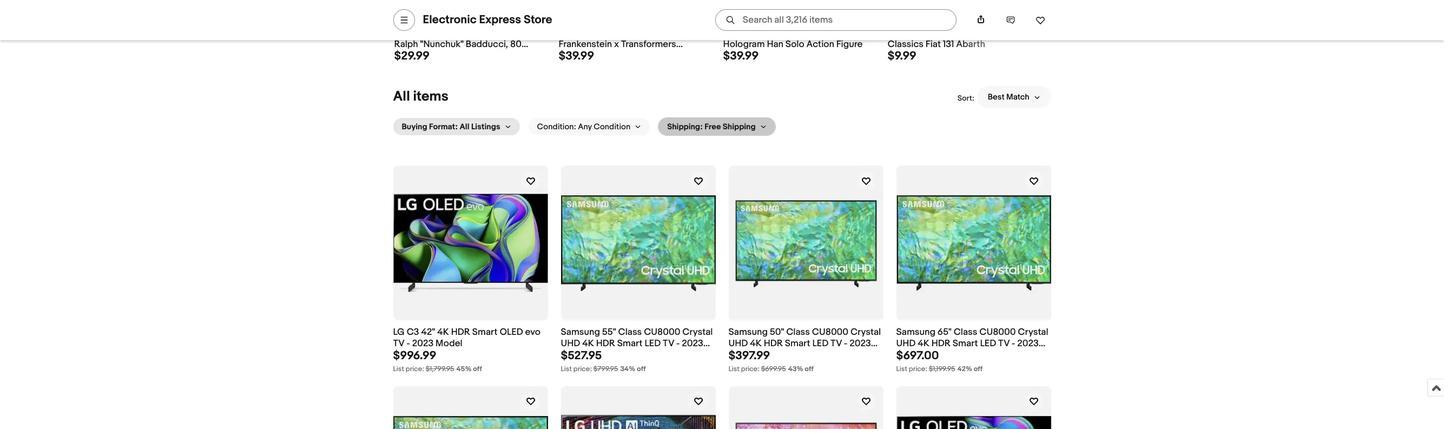 Task type: describe. For each thing, give the bounding box(es) containing it.
hot wheels car culture modern classics fiat 131 abarth : quick view image
[[888, 0, 1044, 21]]

list for $397.99
[[729, 365, 740, 373]]

list for $697.00
[[896, 365, 907, 373]]

80
[[510, 39, 522, 50]]

save this seller electronic_express image
[[1035, 15, 1045, 25]]

buying format: all listings
[[402, 122, 500, 132]]

$697.00 list price: $1,199.95 42% off
[[896, 349, 983, 373]]

hasbro star wars the black series 6" hologram han solo action figure
[[723, 27, 877, 50]]

black
[[815, 27, 838, 38]]

"nunchuk"
[[420, 39, 464, 50]]

samsung for $697.00
[[896, 327, 936, 338]]

smart for $527.95
[[617, 338, 643, 349]]

43%
[[788, 365, 803, 373]]

wars
[[774, 27, 795, 38]]

uhd for $697.00
[[896, 338, 916, 349]]

samsung 65" class cu8000 crystal uhd 4k hdr smart led tv - 2023 model
[[896, 327, 1049, 360]]

series inside hasbro star wars the black series 6" hologram han solo action figure
[[840, 27, 867, 38]]

55"
[[602, 327, 616, 338]]

50"
[[770, 327, 784, 338]]

tv for $697.00
[[998, 338, 1010, 349]]

express
[[479, 13, 521, 27]]

$29.99
[[394, 49, 430, 64]]

shipping: free shipping
[[667, 122, 756, 132]]

price: for $697.00
[[909, 365, 927, 373]]

tv for $397.99
[[831, 338, 842, 349]]

samsung 50" class cu8000 crystal uhd 4k hdr smart led tv - 2023 model : quick view image
[[729, 166, 883, 321]]

- for $397.99
[[844, 338, 848, 349]]

wheels
[[905, 27, 937, 38]]

all inside dropdown button
[[460, 122, 470, 132]]

badducci,
[[466, 39, 508, 50]]

frankentron
[[559, 50, 609, 61]]

$996.99
[[393, 349, 436, 363]]

led for $697.00
[[980, 338, 996, 349]]

hasbro star wars the black series 6" hologram han solo action figure : quick view image
[[723, 0, 879, 21]]

best
[[988, 92, 1005, 102]]

6" inside hasbro star wars the black series 6" hologram han solo action figure
[[869, 27, 877, 38]]

figure for $39.99
[[836, 39, 863, 50]]

$9.99
[[888, 49, 917, 64]]

joe
[[443, 27, 459, 38]]

smart for $697.00
[[953, 338, 978, 349]]

hot wheels car culture modern classics fiat 131 abarth
[[888, 27, 1022, 50]]

$1,799.95
[[426, 365, 454, 373]]

2 $39.99 from the left
[[723, 49, 759, 64]]

model for $397.99
[[729, 350, 755, 360]]

hasbro g.i. joe classified series 6" ralph "nunchuk" badducci, 80 action figure button
[[394, 27, 550, 61]]

oled
[[500, 327, 523, 338]]

c3
[[407, 327, 419, 338]]

off for $697.00
[[974, 365, 983, 373]]

$996.99 list price: $1,799.95 45% off
[[393, 349, 482, 373]]

$397.99 list price: $699.95 43% off
[[729, 349, 814, 373]]

free
[[705, 122, 721, 132]]

lg c3 42" 4k hdr smart oled evo tv - 2023 model : quick view image
[[393, 194, 548, 292]]

han
[[767, 39, 784, 50]]

ralph
[[394, 39, 418, 50]]

2023 for $397.99
[[850, 338, 871, 349]]

$699.95
[[761, 365, 786, 373]]

hologram
[[723, 39, 765, 50]]

price: for $996.99
[[406, 365, 424, 373]]

sort:
[[958, 94, 974, 103]]

hot wheels car culture modern classics fiat 131 abarth button
[[888, 27, 1044, 50]]

car
[[939, 27, 954, 38]]

lg c3 42" 4k hdr smart oled evo tv - 2023 model button
[[393, 327, 548, 350]]

action for $39.99
[[807, 39, 834, 50]]

price: for $397.99
[[741, 365, 760, 373]]

samsung 43" class cu8000 crystal  led 4k uhd tizen smart tv : quick view image
[[393, 416, 548, 429]]

$397.99
[[729, 349, 770, 363]]

g.i.
[[427, 27, 441, 38]]

universal
[[616, 27, 655, 38]]

hdr inside lg c3 42" 4k hdr smart oled evo tv - 2023 model
[[451, 327, 470, 338]]

samsung 65" class cu8000 crystal uhd 4k hdr smart led tv - 2023 model button
[[896, 327, 1051, 360]]

evo
[[525, 327, 541, 338]]

65"
[[938, 327, 952, 338]]

$697.00
[[896, 349, 939, 363]]

star
[[756, 27, 772, 38]]

listings
[[471, 122, 500, 132]]

shipping: free shipping button
[[659, 118, 775, 135]]

lg oled evo c3 55" 4k uhd smart upscaling 4k tv - 2023 model : quick view image
[[896, 416, 1051, 429]]

- for $697.00
[[1012, 338, 1015, 349]]

condition:
[[537, 122, 576, 132]]

hasbro g.i. joe classified series 6" ralph "nunchuk" badducci, 80 action figure
[[394, 27, 543, 61]]

series inside hasbro g.i. joe classified series 6" ralph "nunchuk" badducci, 80 action figure
[[506, 27, 532, 38]]

hdr for $397.99
[[764, 338, 783, 349]]

model for $697.00
[[896, 350, 923, 360]]

lg
[[393, 327, 405, 338]]

solo
[[786, 39, 804, 50]]

shipping:
[[667, 122, 703, 132]]

cu8000 for $397.99
[[812, 327, 849, 338]]

model for $527.95
[[561, 350, 588, 360]]

0 horizontal spatial all
[[393, 88, 410, 105]]

abarth
[[956, 39, 985, 50]]

samsung 65" class cu8000 crystal uhd 4k hdr smart led tv - 2023 model : quick view image
[[896, 166, 1051, 321]]

131
[[943, 39, 954, 50]]

condition: any condition
[[537, 122, 631, 132]]

42"
[[421, 327, 435, 338]]

tv inside lg c3 42" 4k hdr smart oled evo tv - 2023 model
[[393, 338, 404, 349]]

45%
[[457, 365, 472, 373]]

frankenstein
[[559, 39, 612, 50]]

$1,199.95
[[929, 365, 955, 373]]

crystal for $697.00
[[1018, 327, 1049, 338]]

hot
[[888, 27, 903, 38]]

off for $996.99
[[473, 365, 482, 373]]

class for $527.95
[[618, 327, 642, 338]]



Task type: vqa. For each thing, say whether or not it's contained in the screenshot.


Task type: locate. For each thing, give the bounding box(es) containing it.
-
[[407, 338, 410, 349], [676, 338, 680, 349], [844, 338, 848, 349], [1012, 338, 1015, 349]]

2 crystal from the left
[[851, 327, 881, 338]]

4k for $527.95
[[582, 338, 594, 349]]

2 horizontal spatial uhd
[[896, 338, 916, 349]]

4k for $397.99
[[750, 338, 762, 349]]

condition
[[594, 122, 631, 132]]

best match button
[[977, 86, 1051, 108]]

hdr down 65"
[[932, 338, 951, 349]]

smart left oled
[[472, 327, 498, 338]]

0 horizontal spatial action
[[394, 50, 422, 61]]

all left 'items'
[[393, 88, 410, 105]]

price: inside $527.95 list price: $799.95 34% off
[[574, 365, 592, 373]]

Search all 3,216 items field
[[715, 9, 956, 31]]

1 series from the left
[[506, 27, 532, 38]]

2 uhd from the left
[[729, 338, 748, 349]]

off for $397.99
[[805, 365, 814, 373]]

cu8000 inside the samsung 65" class cu8000 crystal uhd 4k hdr smart led tv - 2023 model
[[980, 327, 1016, 338]]

1 class from the left
[[618, 327, 642, 338]]

off inside $996.99 list price: $1,799.95 45% off
[[473, 365, 482, 373]]

smart up 42%
[[953, 338, 978, 349]]

hdr for $527.95
[[596, 338, 615, 349]]

transformers up 'frankenstein'
[[559, 27, 614, 38]]

off right '45%'
[[473, 365, 482, 373]]

action inside hasbro g.i. joe classified series 6" ralph "nunchuk" badducci, 80 action figure
[[394, 50, 422, 61]]

4 tv from the left
[[998, 338, 1010, 349]]

samsung for $527.95
[[561, 327, 600, 338]]

cu8000 inside samsung 55" class cu8000 crystal uhd 4k hdr smart led tv - 2023 model
[[644, 327, 680, 338]]

1 horizontal spatial figure
[[611, 50, 637, 61]]

list down $527.95
[[561, 365, 572, 373]]

hasbro up hologram
[[723, 27, 754, 38]]

2023 inside samsung 55" class cu8000 crystal uhd 4k hdr smart led tv - 2023 model
[[682, 338, 703, 349]]

figure down "nunchuk" at the left top of page
[[424, 50, 451, 61]]

3 cu8000 from the left
[[980, 327, 1016, 338]]

4k for $697.00
[[918, 338, 930, 349]]

- inside the samsung 65" class cu8000 crystal uhd 4k hdr smart led tv - 2023 model
[[1012, 338, 1015, 349]]

1 uhd from the left
[[561, 338, 580, 349]]

lg c3 42" 4k hdr smart oled evo tv - 2023 model
[[393, 327, 541, 349]]

2 horizontal spatial cu8000
[[980, 327, 1016, 338]]

hdr inside samsung 55" class cu8000 crystal uhd 4k hdr smart led tv - 2023 model
[[596, 338, 615, 349]]

class right "50""
[[786, 327, 810, 338]]

figure inside "transformers universal monsters frankenstein x transformers frankentron figure"
[[611, 50, 637, 61]]

1 2023 from the left
[[412, 338, 434, 349]]

shipping
[[723, 122, 756, 132]]

3 led from the left
[[980, 338, 996, 349]]

1 $39.99 from the left
[[559, 49, 594, 64]]

samsung 55" class cu8000 crystal uhd 4k hdr smart led tv - 2023 model : quick view image
[[561, 195, 716, 291]]

samsung inside 'samsung 50" class cu8000 crystal uhd 4k hdr smart led tv - 2023 model'
[[729, 327, 768, 338]]

figure down black
[[836, 39, 863, 50]]

class for $397.99
[[786, 327, 810, 338]]

samsung 50" class cu8000 crystal uhd 4k hdr smart led tv - 2023 model
[[729, 327, 881, 360]]

action inside hasbro star wars the black series 6" hologram han solo action figure
[[807, 39, 834, 50]]

0 horizontal spatial led
[[645, 338, 661, 349]]

2 off from the left
[[637, 365, 646, 373]]

0 horizontal spatial cu8000
[[644, 327, 680, 338]]

4k inside lg c3 42" 4k hdr smart oled evo tv - 2023 model
[[437, 327, 449, 338]]

buying format: all listings button
[[393, 118, 520, 135]]

classified
[[461, 27, 504, 38]]

0 horizontal spatial $39.99
[[559, 49, 594, 64]]

series up '80'
[[506, 27, 532, 38]]

4k right 42"
[[437, 327, 449, 338]]

hasbro for $29.99
[[394, 27, 425, 38]]

series
[[506, 27, 532, 38], [840, 27, 867, 38]]

smart inside 'samsung 50" class cu8000 crystal uhd 4k hdr smart led tv - 2023 model'
[[785, 338, 810, 349]]

samsung up $397.99 in the right of the page
[[729, 327, 768, 338]]

6" inside hasbro g.i. joe classified series 6" ralph "nunchuk" badducci, 80 action figure
[[534, 27, 543, 38]]

cu8000
[[644, 327, 680, 338], [812, 327, 849, 338], [980, 327, 1016, 338]]

figure down x at the left top of page
[[611, 50, 637, 61]]

led inside the samsung 65" class cu8000 crystal uhd 4k hdr smart led tv - 2023 model
[[980, 338, 996, 349]]

match
[[1007, 92, 1030, 102]]

smart up 43% at the bottom of page
[[785, 338, 810, 349]]

- for $527.95
[[676, 338, 680, 349]]

0 horizontal spatial 6"
[[534, 27, 543, 38]]

2023
[[412, 338, 434, 349], [682, 338, 703, 349], [850, 338, 871, 349], [1017, 338, 1039, 349]]

tv inside 'samsung 50" class cu8000 crystal uhd 4k hdr smart led tv - 2023 model'
[[831, 338, 842, 349]]

4 price: from the left
[[909, 365, 927, 373]]

1 horizontal spatial samsung
[[729, 327, 768, 338]]

- inside 'samsung 50" class cu8000 crystal uhd 4k hdr smart led tv - 2023 model'
[[844, 338, 848, 349]]

crystal
[[683, 327, 713, 338], [851, 327, 881, 338], [1018, 327, 1049, 338]]

off inside $697.00 list price: $1,199.95 42% off
[[974, 365, 983, 373]]

1 horizontal spatial all
[[460, 122, 470, 132]]

1 horizontal spatial $39.99
[[723, 49, 759, 64]]

2 led from the left
[[812, 338, 829, 349]]

model inside 'samsung 50" class cu8000 crystal uhd 4k hdr smart led tv - 2023 model'
[[729, 350, 755, 360]]

4 - from the left
[[1012, 338, 1015, 349]]

0 vertical spatial all
[[393, 88, 410, 105]]

electronic express store
[[423, 13, 552, 27]]

4k inside 'samsung 50" class cu8000 crystal uhd 4k hdr smart led tv - 2023 model'
[[750, 338, 762, 349]]

3 samsung from the left
[[896, 327, 936, 338]]

1 vertical spatial all
[[460, 122, 470, 132]]

- inside samsung 55" class cu8000 crystal uhd 4k hdr smart led tv - 2023 model
[[676, 338, 680, 349]]

electronic
[[423, 13, 477, 27]]

cu8000 inside 'samsung 50" class cu8000 crystal uhd 4k hdr smart led tv - 2023 model'
[[812, 327, 849, 338]]

4k up $699.95 at the bottom right
[[750, 338, 762, 349]]

uhd for $397.99
[[729, 338, 748, 349]]

all
[[393, 88, 410, 105], [460, 122, 470, 132]]

tv for $527.95
[[663, 338, 674, 349]]

0 vertical spatial transformers
[[559, 27, 614, 38]]

price: down $397.99 in the right of the page
[[741, 365, 760, 373]]

0 horizontal spatial samsung
[[561, 327, 600, 338]]

hasbro up ralph
[[394, 27, 425, 38]]

4 2023 from the left
[[1017, 338, 1039, 349]]

4k up $1,199.95
[[918, 338, 930, 349]]

samsung inside samsung 55" class cu8000 crystal uhd 4k hdr smart led tv - 2023 model
[[561, 327, 600, 338]]

0 vertical spatial action
[[807, 39, 834, 50]]

$527.95
[[561, 349, 602, 363]]

samsung up $697.00
[[896, 327, 936, 338]]

1 horizontal spatial led
[[812, 338, 829, 349]]

store
[[524, 13, 552, 27]]

hasbro inside hasbro g.i. joe classified series 6" ralph "nunchuk" badducci, 80 action figure
[[394, 27, 425, 38]]

modern
[[989, 27, 1022, 38]]

list inside $697.00 list price: $1,199.95 42% off
[[896, 365, 907, 373]]

crystal inside the samsung 65" class cu8000 crystal uhd 4k hdr smart led tv - 2023 model
[[1018, 327, 1049, 338]]

smart up 34% on the left bottom of page
[[617, 338, 643, 349]]

2 series from the left
[[840, 27, 867, 38]]

figure inside hasbro star wars the black series 6" hologram han solo action figure
[[836, 39, 863, 50]]

2023 for $697.00
[[1017, 338, 1039, 349]]

4k
[[437, 327, 449, 338], [582, 338, 594, 349], [750, 338, 762, 349], [918, 338, 930, 349]]

$527.95 list price: $799.95 34% off
[[561, 349, 646, 373]]

3 crystal from the left
[[1018, 327, 1049, 338]]

monsters
[[657, 27, 696, 38]]

smart inside lg c3 42" 4k hdr smart oled evo tv - 2023 model
[[472, 327, 498, 338]]

list inside the $397.99 list price: $699.95 43% off
[[729, 365, 740, 373]]

classics
[[888, 39, 924, 50]]

samsung 55" class cu8000 crystal uhd 4k hdr smart led tv - 2023 model
[[561, 327, 713, 360]]

2 hasbro from the left
[[723, 27, 754, 38]]

off right 43% at the bottom of page
[[805, 365, 814, 373]]

3 price: from the left
[[741, 365, 760, 373]]

condition: any condition button
[[528, 118, 650, 135]]

0 horizontal spatial series
[[506, 27, 532, 38]]

hdr for $697.00
[[932, 338, 951, 349]]

1 hasbro from the left
[[394, 27, 425, 38]]

2 tv from the left
[[663, 338, 674, 349]]

list inside $527.95 list price: $799.95 34% off
[[561, 365, 572, 373]]

2 samsung from the left
[[729, 327, 768, 338]]

lg 50 inch class ur9000 series led 4k uhd smart webos tv-2023 : quick view image
[[561, 386, 716, 429]]

cu8000 for $527.95
[[644, 327, 680, 338]]

smart for $397.99
[[785, 338, 810, 349]]

smart
[[472, 327, 498, 338], [617, 338, 643, 349], [785, 338, 810, 349], [953, 338, 978, 349]]

action down ralph
[[394, 50, 422, 61]]

0 horizontal spatial hasbro
[[394, 27, 425, 38]]

buying
[[402, 122, 427, 132]]

1 6" from the left
[[534, 27, 543, 38]]

all right format:
[[460, 122, 470, 132]]

hasbro
[[394, 27, 425, 38], [723, 27, 754, 38]]

cu8000 right "50""
[[812, 327, 849, 338]]

hdr right 42"
[[451, 327, 470, 338]]

4k inside samsung 55" class cu8000 crystal uhd 4k hdr smart led tv - 2023 model
[[582, 338, 594, 349]]

transformers down universal
[[621, 39, 676, 50]]

led
[[645, 338, 661, 349], [812, 338, 829, 349], [980, 338, 996, 349]]

samsung up $527.95
[[561, 327, 600, 338]]

class right 65"
[[954, 327, 978, 338]]

4k up "$799.95"
[[582, 338, 594, 349]]

items
[[413, 88, 448, 105]]

6" down store at the top left of page
[[534, 27, 543, 38]]

list down "$996.99"
[[393, 365, 404, 373]]

off inside the $397.99 list price: $699.95 43% off
[[805, 365, 814, 373]]

hasbro for $39.99
[[723, 27, 754, 38]]

led for $397.99
[[812, 338, 829, 349]]

smart inside samsung 55" class cu8000 crystal uhd 4k hdr smart led tv - 2023 model
[[617, 338, 643, 349]]

1 horizontal spatial transformers
[[621, 39, 676, 50]]

led inside samsung 55" class cu8000 crystal uhd 4k hdr smart led tv - 2023 model
[[645, 338, 661, 349]]

34%
[[620, 365, 635, 373]]

transformers universal monsters frankenstein x transformers frankentron figure
[[559, 27, 696, 61]]

action
[[807, 39, 834, 50], [394, 50, 422, 61]]

1 - from the left
[[407, 338, 410, 349]]

off for $527.95
[[637, 365, 646, 373]]

1 list from the left
[[393, 365, 404, 373]]

2 list from the left
[[561, 365, 572, 373]]

4 off from the left
[[974, 365, 983, 373]]

2 6" from the left
[[869, 27, 877, 38]]

1 vertical spatial transformers
[[621, 39, 676, 50]]

uhd inside samsung 55" class cu8000 crystal uhd 4k hdr smart led tv - 2023 model
[[561, 338, 580, 349]]

tv inside the samsung 65" class cu8000 crystal uhd 4k hdr smart led tv - 2023 model
[[998, 338, 1010, 349]]

1 horizontal spatial 6"
[[869, 27, 877, 38]]

price: inside $996.99 list price: $1,799.95 45% off
[[406, 365, 424, 373]]

uhd
[[561, 338, 580, 349], [729, 338, 748, 349], [896, 338, 916, 349]]

model inside samsung 55" class cu8000 crystal uhd 4k hdr smart led tv - 2023 model
[[561, 350, 588, 360]]

hasbro inside hasbro star wars the black series 6" hologram han solo action figure
[[723, 27, 754, 38]]

$39.99 down star
[[723, 49, 759, 64]]

4k inside the samsung 65" class cu8000 crystal uhd 4k hdr smart led tv - 2023 model
[[918, 338, 930, 349]]

series right black
[[840, 27, 867, 38]]

2023 inside 'samsung 50" class cu8000 crystal uhd 4k hdr smart led tv - 2023 model'
[[850, 338, 871, 349]]

4 list from the left
[[896, 365, 907, 373]]

hdr inside 'samsung 50" class cu8000 crystal uhd 4k hdr smart led tv - 2023 model'
[[764, 338, 783, 349]]

class for $697.00
[[954, 327, 978, 338]]

led inside 'samsung 50" class cu8000 crystal uhd 4k hdr smart led tv - 2023 model'
[[812, 338, 829, 349]]

fiat
[[926, 39, 941, 50]]

1 vertical spatial action
[[394, 50, 422, 61]]

cu8000 for $697.00
[[980, 327, 1016, 338]]

all items
[[393, 88, 448, 105]]

2023 inside the samsung 65" class cu8000 crystal uhd 4k hdr smart led tv - 2023 model
[[1017, 338, 1039, 349]]

1 horizontal spatial action
[[807, 39, 834, 50]]

action for $29.99
[[394, 50, 422, 61]]

2 price: from the left
[[574, 365, 592, 373]]

hasbro g.i. joe classified series 6" ralph "nunchuk" badducci, 80 action figure : quick view image
[[394, 0, 550, 21]]

crystal for $527.95
[[683, 327, 713, 338]]

samsung 50" class cu8000 crystal uhd 4k hdr smart led tv - 2023 model button
[[729, 327, 883, 360]]

crystal inside samsung 55" class cu8000 crystal uhd 4k hdr smart led tv - 2023 model
[[683, 327, 713, 338]]

uhd inside 'samsung 50" class cu8000 crystal uhd 4k hdr smart led tv - 2023 model'
[[729, 338, 748, 349]]

class inside 'samsung 50" class cu8000 crystal uhd 4k hdr smart led tv - 2023 model'
[[786, 327, 810, 338]]

off right 42%
[[974, 365, 983, 373]]

0 horizontal spatial uhd
[[561, 338, 580, 349]]

1 crystal from the left
[[683, 327, 713, 338]]

hdr down "50""
[[764, 338, 783, 349]]

price:
[[406, 365, 424, 373], [574, 365, 592, 373], [741, 365, 760, 373], [909, 365, 927, 373]]

crystal for $397.99
[[851, 327, 881, 338]]

price: inside the $397.99 list price: $699.95 43% off
[[741, 365, 760, 373]]

3 uhd from the left
[[896, 338, 916, 349]]

0 horizontal spatial figure
[[424, 50, 451, 61]]

price: inside $697.00 list price: $1,199.95 42% off
[[909, 365, 927, 373]]

class inside the samsung 65" class cu8000 crystal uhd 4k hdr smart led tv - 2023 model
[[954, 327, 978, 338]]

smart inside the samsung 65" class cu8000 crystal uhd 4k hdr smart led tv - 2023 model
[[953, 338, 978, 349]]

uhd inside the samsung 65" class cu8000 crystal uhd 4k hdr smart led tv - 2023 model
[[896, 338, 916, 349]]

uhd for $527.95
[[561, 338, 580, 349]]

1 samsung from the left
[[561, 327, 600, 338]]

1 horizontal spatial series
[[840, 27, 867, 38]]

0 horizontal spatial class
[[618, 327, 642, 338]]

model inside lg c3 42" 4k hdr smart oled evo tv - 2023 model
[[436, 338, 462, 349]]

2023 for $527.95
[[682, 338, 703, 349]]

price: down "$996.99"
[[406, 365, 424, 373]]

1 horizontal spatial cu8000
[[812, 327, 849, 338]]

crystal inside 'samsung 50" class cu8000 crystal uhd 4k hdr smart led tv - 2023 model'
[[851, 327, 881, 338]]

2023 inside lg c3 42" 4k hdr smart oled evo tv - 2023 model
[[412, 338, 434, 349]]

off inside $527.95 list price: $799.95 34% off
[[637, 365, 646, 373]]

class right 55"
[[618, 327, 642, 338]]

the
[[798, 27, 813, 38]]

hasbro star wars the black series 6" hologram han solo action figure button
[[723, 27, 879, 50]]

model
[[436, 338, 462, 349], [561, 350, 588, 360], [729, 350, 755, 360], [896, 350, 923, 360]]

samsung 50" class q60c qled 4k smart tizen tv (2023 model) : quick view image
[[729, 386, 883, 429]]

1 horizontal spatial class
[[786, 327, 810, 338]]

2 cu8000 from the left
[[812, 327, 849, 338]]

samsung inside the samsung 65" class cu8000 crystal uhd 4k hdr smart led tv - 2023 model
[[896, 327, 936, 338]]

2 horizontal spatial figure
[[836, 39, 863, 50]]

samsung for $397.99
[[729, 327, 768, 338]]

list for $527.95
[[561, 365, 572, 373]]

1 horizontal spatial crystal
[[851, 327, 881, 338]]

x
[[614, 39, 619, 50]]

2 horizontal spatial led
[[980, 338, 996, 349]]

format:
[[429, 122, 458, 132]]

$39.99
[[559, 49, 594, 64], [723, 49, 759, 64]]

list for $996.99
[[393, 365, 404, 373]]

culture
[[956, 27, 987, 38]]

figure for $29.99
[[424, 50, 451, 61]]

3 tv from the left
[[831, 338, 842, 349]]

list inside $996.99 list price: $1,799.95 45% off
[[393, 365, 404, 373]]

2 2023 from the left
[[682, 338, 703, 349]]

6" left the hot
[[869, 27, 877, 38]]

0 horizontal spatial crystal
[[683, 327, 713, 338]]

3 off from the left
[[805, 365, 814, 373]]

3 class from the left
[[954, 327, 978, 338]]

1 tv from the left
[[393, 338, 404, 349]]

any
[[578, 122, 592, 132]]

1 price: from the left
[[406, 365, 424, 373]]

1 horizontal spatial hasbro
[[723, 27, 754, 38]]

price: down $697.00
[[909, 365, 927, 373]]

2 class from the left
[[786, 327, 810, 338]]

cu8000 right 55"
[[644, 327, 680, 338]]

list down $397.99 in the right of the page
[[729, 365, 740, 373]]

electronic express store link
[[423, 13, 552, 27]]

hdr down 55"
[[596, 338, 615, 349]]

1 cu8000 from the left
[[644, 327, 680, 338]]

3 - from the left
[[844, 338, 848, 349]]

2 horizontal spatial crystal
[[1018, 327, 1049, 338]]

1 led from the left
[[645, 338, 661, 349]]

1 off from the left
[[473, 365, 482, 373]]

$799.95
[[594, 365, 618, 373]]

3 list from the left
[[729, 365, 740, 373]]

action down black
[[807, 39, 834, 50]]

tv inside samsung 55" class cu8000 crystal uhd 4k hdr smart led tv - 2023 model
[[663, 338, 674, 349]]

price: down $527.95
[[574, 365, 592, 373]]

model inside the samsung 65" class cu8000 crystal uhd 4k hdr smart led tv - 2023 model
[[896, 350, 923, 360]]

led for $527.95
[[645, 338, 661, 349]]

transformers universal monsters frankenstein x transformers frankentron figure button
[[559, 27, 715, 61]]

2 - from the left
[[676, 338, 680, 349]]

2 horizontal spatial samsung
[[896, 327, 936, 338]]

list down $697.00
[[896, 365, 907, 373]]

0 horizontal spatial transformers
[[559, 27, 614, 38]]

best match
[[988, 92, 1030, 102]]

1 horizontal spatial uhd
[[729, 338, 748, 349]]

- inside lg c3 42" 4k hdr smart oled evo tv - 2023 model
[[407, 338, 410, 349]]

class inside samsung 55" class cu8000 crystal uhd 4k hdr smart led tv - 2023 model
[[618, 327, 642, 338]]

2 horizontal spatial class
[[954, 327, 978, 338]]

price: for $527.95
[[574, 365, 592, 373]]

3 2023 from the left
[[850, 338, 871, 349]]

42%
[[958, 365, 972, 373]]

6"
[[534, 27, 543, 38], [869, 27, 877, 38]]

samsung 55" class cu8000 crystal uhd 4k hdr smart led tv - 2023 model button
[[561, 327, 716, 360]]

hdr inside the samsung 65" class cu8000 crystal uhd 4k hdr smart led tv - 2023 model
[[932, 338, 951, 349]]

off right 34% on the left bottom of page
[[637, 365, 646, 373]]

cu8000 right 65"
[[980, 327, 1016, 338]]

$39.99 left x at the left top of page
[[559, 49, 594, 64]]

class
[[618, 327, 642, 338], [786, 327, 810, 338], [954, 327, 978, 338]]

figure inside hasbro g.i. joe classified series 6" ralph "nunchuk" badducci, 80 action figure
[[424, 50, 451, 61]]



